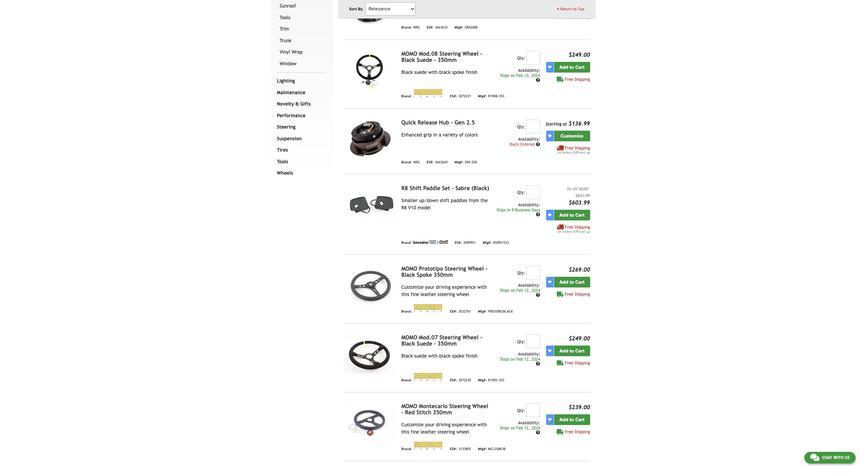 Task type: describe. For each thing, give the bounding box(es) containing it.
6 free from the top
[[565, 361, 573, 365]]

to for momo montecarlo steering wheel - red stitch 350mm
[[570, 417, 574, 423]]

chat
[[822, 455, 832, 460]]

mfg#: pr035bk2black
[[478, 309, 513, 313]]

12, for momo mod.08 steering wheel - black suede - 350mm
[[525, 73, 530, 78]]

2.5
[[467, 119, 475, 126]]

days
[[532, 208, 540, 212]]

suspension
[[277, 136, 302, 141]]

availability: for r8 shift paddle set - sabre (black)
[[518, 203, 540, 207]]

wheel for momo mod.07 steering wheel - black suede - 350mm
[[463, 334, 479, 341]]

suede for mod.08
[[414, 69, 427, 75]]

hub
[[439, 119, 449, 126]]

mfg#: left srk200k
[[455, 26, 464, 29]]

colors
[[465, 132, 478, 137]]

orders for quick release hub - gen 2.5
[[563, 151, 572, 154]]

sabre
[[456, 185, 470, 192]]

r8 shift paddle set - sabre (black) link
[[402, 185, 489, 192]]

black for momo prototipo steering wheel - black spoke 350mm
[[402, 272, 415, 278]]

ships on feb 12, 2024 for momo mod.07 steering wheel - black suede - 350mm
[[500, 357, 540, 362]]

steering for spoke
[[438, 292, 455, 297]]

momo mod.07 steering wheel - black suede - 350mm
[[402, 334, 482, 347]]

es#3099951 - 4s0951523 - r8 shift paddle set - sabre (black)  - smaller up/down shift paddles from the r8 v10 model - genuine volkswagen audi - audi image
[[344, 185, 396, 225]]

momo for momo mod.07 steering wheel - black suede - 350mm
[[402, 334, 417, 341]]

wheel for momo prototipo steering wheel - black spoke 350mm
[[468, 265, 484, 272]]

and for quick release hub - gen 2.5
[[580, 151, 585, 154]]

add to cart button for momo montecarlo steering wheel - red stitch 350mm
[[554, 414, 590, 425]]

1 $49 from the top
[[573, 16, 579, 20]]

1 brand: from the top
[[402, 26, 412, 29]]

sunroof link
[[278, 0, 326, 12]]

trim
[[280, 26, 289, 32]]

3 shipping from the top
[[575, 146, 590, 151]]

steering for momo mod.08 steering wheel - black suede - 350mm
[[440, 50, 461, 57]]

with left us
[[834, 455, 844, 460]]

novelty & gifts link
[[276, 98, 326, 110]]

5 shipping from the top
[[575, 292, 590, 297]]

shift
[[410, 185, 422, 192]]

mfg#: srk-250
[[455, 160, 477, 164]]

momo mod.08 steering wheel - black suede - 350mm link
[[402, 50, 482, 63]]

momo montecarlo steering wheel - red stitch 350mm link
[[402, 403, 488, 416]]

2024 for momo mod.08 steering wheel - black suede - 350mm
[[532, 73, 540, 78]]

qty: for momo mod.08 steering wheel - black suede - 350mm
[[517, 56, 525, 60]]

cart for momo mod.07 steering wheel - black suede - 350mm
[[575, 348, 585, 354]]

free shipping on orders $49 and up for quick release hub - gen 2.5
[[558, 146, 590, 154]]

of
[[459, 132, 464, 137]]

momo mod.08 steering wheel - black suede - 350mm
[[402, 50, 482, 63]]

1 orders from the top
[[563, 16, 572, 20]]

quick release hub - gen 2.5 link
[[402, 119, 475, 126]]

add for momo montecarlo steering wheel - red stitch 350mm
[[560, 417, 569, 423]]

srk200k
[[465, 26, 478, 29]]

steering for stitch
[[438, 429, 455, 435]]

availability: for momo prototipo steering wheel - black spoke 350mm
[[518, 283, 540, 288]]

gen
[[455, 119, 465, 126]]

by
[[358, 7, 363, 11]]

9
[[512, 208, 514, 212]]

3135805
[[459, 447, 471, 451]]

trunk
[[280, 38, 292, 43]]

business
[[515, 208, 531, 212]]

sort
[[349, 7, 357, 11]]

mfg#: for momo mod.08 steering wheel - black suede - 350mm
[[478, 94, 487, 98]]

momo for momo montecarlo steering wheel - red stitch 350mm
[[402, 403, 417, 410]]

question circle image for r8 shift paddle set - sabre (black)
[[536, 213, 540, 217]]

black for mod.07
[[439, 353, 451, 359]]

gifts
[[300, 101, 311, 107]]

add for momo mod.08 steering wheel - black suede - 350mm
[[560, 64, 569, 70]]

availability: for quick release hub - gen 2.5
[[518, 137, 540, 142]]

2 free from the top
[[565, 77, 573, 82]]

3072230
[[459, 378, 471, 382]]

genuine volkswagen audi - corporate logo image
[[413, 240, 448, 244]]

add to cart for momo prototipo steering wheel - black spoke 350mm
[[560, 279, 585, 285]]

es#: 3032761
[[450, 309, 471, 313]]

$249.00 for momo mod.08 steering wheel - black suede - 350mm
[[569, 51, 590, 58]]

black suede with black spoke finish for mod.07
[[402, 353, 478, 359]]

es#: for mod.07
[[450, 378, 457, 382]]

sunroof
[[280, 3, 296, 9]]

ships in 9 business days
[[497, 208, 540, 212]]

maintenance
[[277, 90, 306, 95]]

7 shipping from the top
[[575, 429, 590, 434]]

release
[[418, 119, 438, 126]]

ships on feb 12, 2024 for momo mod.08 steering wheel - black suede - 350mm
[[500, 73, 540, 78]]

12, for momo mod.07 steering wheel - black suede - 350mm
[[525, 357, 530, 362]]

lighting link
[[276, 75, 326, 87]]

mfg#: for momo mod.07 steering wheel - black suede - 350mm
[[478, 378, 487, 382]]

return to top link
[[557, 6, 585, 12]]

mfg#: r1905/35s
[[478, 378, 505, 382]]

ordered
[[520, 142, 535, 147]]

feb for momo mod.07 steering wheel - black suede - 350mm
[[517, 357, 523, 362]]

srk-
[[465, 160, 472, 164]]

add for momo prototipo steering wheel - black spoke 350mm
[[560, 279, 569, 285]]

smaller
[[402, 198, 418, 203]]

window link
[[278, 58, 326, 70]]

$49 for quick release hub - gen 2.5
[[573, 151, 579, 154]]

3663633
[[435, 26, 448, 29]]

chat with us
[[822, 455, 850, 460]]

0 horizontal spatial in
[[433, 132, 437, 137]]

$603.99
[[569, 199, 590, 206]]

mod.07
[[419, 334, 438, 341]]

window
[[280, 61, 297, 66]]

add to cart for momo mod.08 steering wheel - black suede - 350mm
[[560, 64, 585, 70]]

free shipping on orders $49 and up for r8 shift paddle set - sabre (black)
[[558, 225, 590, 233]]

es#: for prototipo
[[450, 309, 457, 313]]

quick release hub - gen 2.5
[[402, 119, 475, 126]]

4 shipping from the top
[[575, 225, 590, 230]]

2 shipping from the top
[[575, 77, 590, 82]]

add to cart button for r8 shift paddle set - sabre (black)
[[554, 210, 590, 220]]

1 and from the top
[[580, 16, 585, 20]]

es#: 3663633
[[427, 26, 448, 29]]

lighting
[[277, 78, 295, 84]]

mfg#: srk200k
[[455, 26, 478, 29]]

es#: for shift
[[455, 241, 462, 244]]

to for r8 shift paddle set - sabre (black)
[[570, 212, 574, 218]]

vinyl
[[280, 49, 290, 55]]

350mm inside momo mod.07 steering wheel - black suede - 350mm
[[438, 340, 457, 347]]

es#3663633 - srk200k - quick release hub - gen 2.0 - available in a wide range of colors - nrg - audi bmw volkswagen mini porsche image
[[344, 0, 396, 24]]

fine for red
[[411, 429, 419, 435]]

prototipo
[[419, 265, 443, 272]]

momo montecarlo steering wheel - red stitch 350mm
[[402, 403, 488, 416]]

starting at $136.99
[[546, 120, 590, 127]]

add to wish list image for momo mod.07 steering wheel - black suede - 350mm
[[548, 349, 552, 353]]

$249.00 for momo mod.07 steering wheel - black suede - 350mm
[[569, 335, 590, 342]]

$621.99
[[576, 193, 590, 198]]

back ordered
[[510, 142, 536, 147]]

steering link
[[276, 121, 326, 133]]

variety
[[443, 132, 458, 137]]

wheel for montecarlo
[[457, 429, 469, 435]]

novelty
[[277, 101, 294, 107]]

es#: 3135805
[[450, 447, 471, 451]]

up/down
[[419, 198, 438, 203]]

r1908/35s
[[488, 94, 505, 98]]

starting
[[546, 122, 562, 126]]

es#3663669 - srk-250 - quick release hub - gen 2.5 - enhanced grip in a variety of colors - nrg - audi bmw volkswagen mini porsche image
[[344, 120, 396, 159]]

driving for spoke
[[436, 284, 451, 290]]

customize inside the customize link
[[561, 133, 584, 139]]

add for r8 shift paddle set - sabre (black)
[[560, 212, 569, 218]]

pr035bk2black
[[488, 309, 513, 313]]

es#: 3072230
[[450, 378, 471, 382]]

momo prototipo steering wheel - black spoke 350mm link
[[402, 265, 488, 278]]

spoke for mod.08
[[452, 69, 465, 75]]

sort by
[[349, 7, 363, 11]]

set
[[442, 185, 450, 192]]

trim link
[[278, 23, 326, 35]]

msrp
[[579, 187, 589, 192]]

3072231
[[459, 94, 471, 98]]

black for momo mod.08 steering wheel - black suede - 350mm
[[402, 57, 415, 63]]

paddles
[[451, 198, 468, 203]]

es#: left 3663633
[[427, 26, 434, 29]]

up for r8 shift paddle set - sabre (black)
[[586, 230, 590, 233]]

wheels link
[[276, 168, 326, 179]]

finish for momo mod.08 steering wheel - black suede - 350mm
[[466, 69, 478, 75]]

3032761
[[459, 309, 471, 313]]

performance link
[[276, 110, 326, 121]]

this for black
[[402, 292, 409, 297]]

stitch
[[417, 409, 431, 416]]

add to wish list image for r8 shift paddle set - sabre (black)
[[548, 213, 552, 217]]

1 free from the top
[[565, 11, 573, 16]]

brand: for momo mod.07 steering wheel - black suede - 350mm
[[402, 378, 412, 382]]

suspension link
[[276, 133, 326, 145]]

brand: for r8 shift paddle set - sabre (black)
[[402, 241, 412, 244]]

ships for momo prototipo steering wheel - black spoke 350mm
[[500, 288, 510, 293]]

momo - corporate logo image for montecarlo
[[413, 441, 443, 450]]

experience for montecarlo
[[452, 422, 476, 427]]

grip
[[424, 132, 432, 137]]

&
[[296, 101, 299, 107]]

top
[[578, 7, 585, 11]]

tools for "tools" "link" to the bottom
[[277, 159, 288, 164]]

350mm inside the momo mod.08 steering wheel - black suede - 350mm
[[438, 57, 457, 63]]

orders for r8 shift paddle set - sabre (black)
[[563, 230, 572, 233]]

question circle image for quick release hub - gen 2.5
[[536, 142, 540, 146]]

$49 for r8 shift paddle set - sabre (black)
[[573, 230, 579, 233]]

ships on feb 12, 2024 for momo prototipo steering wheel - black spoke 350mm
[[500, 288, 540, 293]]

availability: for momo montecarlo steering wheel - red stitch 350mm
[[518, 421, 540, 425]]



Task type: vqa. For each thing, say whether or not it's contained in the screenshot.
PROGRESSIVE within the B14 PSS Coilover System Height adjustable suspension system with performance valving and application specific, progressive rate coil springs. World-famous Bilstein quality with a limited lifetime warranty!
no



Task type: locate. For each thing, give the bounding box(es) containing it.
2 experience from the top
[[452, 422, 476, 427]]

es#: left 3072231
[[450, 94, 457, 98]]

finish up 3072230
[[466, 353, 478, 359]]

0 vertical spatial suede
[[414, 69, 427, 75]]

momo left mod.08
[[402, 50, 417, 57]]

brand: nrg for es#: 3663633
[[402, 26, 420, 29]]

vinyl wrap
[[280, 49, 303, 55]]

and
[[580, 16, 585, 20], [580, 151, 585, 154], [580, 230, 585, 233]]

at
[[563, 122, 567, 126]]

tools link up wheels
[[276, 156, 326, 168]]

4 add to cart button from the top
[[554, 346, 590, 356]]

customize down spoke
[[402, 284, 424, 290]]

1 vertical spatial in
[[507, 208, 511, 212]]

0 vertical spatial finish
[[466, 69, 478, 75]]

steering inside momo prototipo steering wheel - black spoke 350mm
[[445, 265, 466, 272]]

0 vertical spatial customize your driving experience with this fine leather steering wheel
[[402, 284, 487, 297]]

3 qty: from the top
[[517, 190, 525, 195]]

1 $249.00 from the top
[[569, 51, 590, 58]]

driving for stitch
[[436, 422, 451, 427]]

free shipping for momo mod.08 steering wheel - black suede - 350mm
[[565, 77, 590, 82]]

0 vertical spatial free shipping on orders $49 and up
[[558, 11, 590, 20]]

wheel down srk200k
[[463, 50, 479, 57]]

steering for momo montecarlo steering wheel - red stitch 350mm
[[449, 403, 471, 410]]

cart for momo mod.08 steering wheel - black suede - 350mm
[[575, 64, 585, 70]]

1 qty: from the top
[[517, 56, 525, 60]]

momo - corporate logo image up the mod.07
[[413, 304, 443, 313]]

momo left montecarlo
[[402, 403, 417, 410]]

add to wish list image
[[548, 65, 552, 69], [548, 134, 552, 138], [548, 213, 552, 217], [548, 349, 552, 353], [548, 418, 552, 421]]

$49 down the customize link
[[573, 151, 579, 154]]

12, for momo prototipo steering wheel - black spoke 350mm
[[525, 288, 530, 293]]

wheel down 3099951
[[468, 265, 484, 272]]

350mm
[[438, 57, 457, 63], [434, 272, 453, 278], [438, 340, 457, 347], [433, 409, 452, 416]]

0 vertical spatial fine
[[411, 292, 419, 297]]

2 vertical spatial orders
[[563, 230, 572, 233]]

wheel inside the momo mod.08 steering wheel - black suede - 350mm
[[463, 50, 479, 57]]

es#: for mod.08
[[450, 94, 457, 98]]

2 black from the top
[[402, 69, 413, 75]]

suede inside the momo mod.08 steering wheel - black suede - 350mm
[[417, 57, 432, 63]]

3 free from the top
[[565, 146, 573, 151]]

1 vertical spatial suede
[[417, 340, 432, 347]]

quick
[[402, 119, 416, 126]]

0 vertical spatial black suede with black spoke finish
[[402, 69, 478, 75]]

up
[[586, 16, 590, 20], [586, 151, 590, 154], [586, 230, 590, 233]]

1 vertical spatial driving
[[436, 422, 451, 427]]

nrg left "es#: 3663633"
[[413, 26, 420, 29]]

2 momo from the top
[[402, 265, 417, 272]]

enhanced grip in a variety of colors
[[402, 132, 478, 137]]

4 cart from the top
[[575, 348, 585, 354]]

tools link down sunroof
[[278, 12, 326, 23]]

add to cart button for momo mod.07 steering wheel - black suede - 350mm
[[554, 346, 590, 356]]

es#3032761 - pr035bk2black - momo prototipo steering wheel - black spoke 350mm - customize your driving experience with this fine leather steering wheel - momo - audi bmw volkswagen mercedes benz mini porsche image
[[344, 266, 396, 305]]

1 shipping from the top
[[575, 11, 590, 16]]

customize your driving experience with this fine leather steering wheel down momo montecarlo steering wheel - red stitch 350mm
[[402, 422, 487, 435]]

to for momo prototipo steering wheel - black spoke 350mm
[[570, 279, 574, 285]]

tools down tires
[[277, 159, 288, 164]]

off
[[573, 187, 578, 192]]

ships on feb 12, 2024 up r1908/35s
[[500, 73, 540, 78]]

4 momo - corporate logo image from the top
[[413, 441, 443, 450]]

2 vertical spatial and
[[580, 230, 585, 233]]

momo - corporate logo image
[[413, 89, 443, 98], [413, 304, 443, 313], [413, 373, 443, 381], [413, 441, 443, 450]]

momo inside the momo mod.08 steering wheel - black suede - 350mm
[[402, 50, 417, 57]]

black suede with black spoke finish for mod.08
[[402, 69, 478, 75]]

wheel
[[457, 292, 469, 297], [457, 429, 469, 435]]

es#: left 3099951
[[455, 241, 462, 244]]

with up the mfg#: pr035bk2black
[[478, 284, 487, 290]]

2 vertical spatial customize
[[402, 422, 424, 427]]

your for stitch
[[425, 422, 435, 427]]

0 vertical spatial question circle image
[[536, 78, 540, 82]]

momo for momo mod.08 steering wheel - black suede - 350mm
[[402, 50, 417, 57]]

2 driving from the top
[[436, 422, 451, 427]]

customize your driving experience with this fine leather steering wheel for stitch
[[402, 422, 487, 435]]

your down spoke
[[425, 284, 435, 290]]

availability: for momo mod.08 steering wheel - black suede - 350mm
[[518, 68, 540, 73]]

black suede with black spoke finish down momo mod.07 steering wheel - black suede - 350mm
[[402, 353, 478, 359]]

wheel up 3135805
[[457, 429, 469, 435]]

momo
[[402, 50, 417, 57], [402, 265, 417, 272], [402, 334, 417, 341], [402, 403, 417, 410]]

2 free shipping on orders $49 and up from the top
[[558, 146, 590, 154]]

es#: left 3135805
[[450, 447, 457, 451]]

qty: for momo mod.07 steering wheel - black suede - 350mm
[[517, 339, 525, 344]]

customize link
[[554, 131, 590, 141]]

cart for r8 shift paddle set - sabre (black)
[[575, 212, 585, 218]]

es#: 3072231
[[450, 94, 471, 98]]

from
[[469, 198, 479, 203]]

250
[[472, 160, 477, 164]]

steering up suspension
[[277, 124, 296, 130]]

$269.00
[[569, 266, 590, 273]]

finish up 3072231
[[466, 69, 478, 75]]

1 your from the top
[[425, 284, 435, 290]]

3 free shipping on orders $49 and up from the top
[[558, 225, 590, 233]]

0 vertical spatial $49
[[573, 16, 579, 20]]

brand: nrg for es#: 3663669
[[402, 160, 420, 164]]

r8 left shift
[[402, 185, 408, 192]]

4 availability: from the top
[[518, 283, 540, 288]]

steering inside momo montecarlo steering wheel - red stitch 350mm
[[449, 403, 471, 410]]

ships on feb 12, 2024 for momo montecarlo steering wheel - red stitch 350mm
[[500, 426, 540, 430]]

cart for momo montecarlo steering wheel - red stitch 350mm
[[575, 417, 585, 423]]

to for momo mod.08 steering wheel - black suede - 350mm
[[570, 64, 574, 70]]

mfg#: left mcl35bk3b
[[478, 447, 487, 451]]

2 spoke from the top
[[452, 353, 465, 359]]

1 up from the top
[[586, 16, 590, 20]]

3 momo - corporate logo image from the top
[[413, 373, 443, 381]]

orders down the customize link
[[563, 151, 572, 154]]

mcl35bk3b
[[488, 447, 506, 451]]

$49
[[573, 16, 579, 20], [573, 151, 579, 154], [573, 230, 579, 233]]

vinyl wrap link
[[278, 47, 326, 58]]

2 add to wish list image from the top
[[548, 134, 552, 138]]

spoke down momo mod.07 steering wheel - black suede - 350mm link
[[452, 353, 465, 359]]

add
[[560, 64, 569, 70], [560, 212, 569, 218], [560, 279, 569, 285], [560, 348, 569, 354], [560, 417, 569, 423]]

availability: for momo mod.07 steering wheel - black suede - 350mm
[[518, 352, 540, 357]]

12,
[[525, 73, 530, 78], [525, 288, 530, 293], [525, 357, 530, 362], [525, 426, 530, 430]]

mfg#: left r1905/35s at right
[[478, 378, 487, 382]]

1 spoke from the top
[[452, 69, 465, 75]]

5 black from the top
[[402, 353, 413, 359]]

0 vertical spatial wheel
[[457, 292, 469, 297]]

350mm inside momo montecarlo steering wheel - red stitch 350mm
[[433, 409, 452, 416]]

$49 down return to top
[[573, 16, 579, 20]]

1 vertical spatial brand: nrg
[[402, 160, 420, 164]]

add to cart for momo mod.07 steering wheel - black suede - 350mm
[[560, 348, 585, 354]]

3 momo from the top
[[402, 334, 417, 341]]

experience up 3135805
[[452, 422, 476, 427]]

4 2024 from the top
[[532, 426, 540, 430]]

es#: left 3663669 at the right top of page
[[427, 160, 434, 164]]

1 vertical spatial wheel
[[457, 429, 469, 435]]

3 black from the top
[[402, 272, 415, 278]]

steering inside the momo mod.08 steering wheel - black suede - 350mm
[[440, 50, 461, 57]]

qty: for momo montecarlo steering wheel - red stitch 350mm
[[517, 408, 525, 413]]

the
[[481, 198, 488, 203]]

0 vertical spatial tools
[[280, 15, 290, 20]]

ships up 'pr035bk2black'
[[500, 288, 510, 293]]

1 question circle image from the top
[[536, 142, 540, 146]]

return to top
[[560, 7, 585, 11]]

3099951
[[463, 241, 476, 244]]

2024 for momo prototipo steering wheel - black spoke 350mm
[[532, 288, 540, 293]]

1 vertical spatial black
[[439, 353, 451, 359]]

0 vertical spatial spoke
[[452, 69, 465, 75]]

fine for black
[[411, 292, 419, 297]]

1 availability: from the top
[[518, 68, 540, 73]]

question circle image for momo mod.07 steering wheel - black suede - 350mm
[[536, 362, 540, 366]]

1 vertical spatial steering
[[438, 429, 455, 435]]

momo prototipo steering wheel - black spoke 350mm
[[402, 265, 488, 278]]

brand: nrg left "es#: 3663633"
[[402, 26, 420, 29]]

None number field
[[527, 51, 540, 65], [527, 120, 540, 133], [527, 185, 540, 199], [527, 266, 540, 280], [527, 335, 540, 348], [527, 403, 540, 417], [527, 51, 540, 65], [527, 120, 540, 133], [527, 185, 540, 199], [527, 266, 540, 280], [527, 335, 540, 348], [527, 403, 540, 417]]

black for momo mod.07 steering wheel - black suede - 350mm
[[402, 340, 415, 347]]

0 vertical spatial up
[[586, 16, 590, 20]]

orders
[[563, 16, 572, 20], [563, 151, 572, 154], [563, 230, 572, 233]]

mfg#: left 4s0951523
[[483, 241, 492, 244]]

and down $603.99
[[580, 230, 585, 233]]

3%
[[567, 187, 571, 192]]

ships on feb 12, 2024 up r1905/35s at right
[[500, 357, 540, 362]]

4 free shipping from the top
[[565, 429, 590, 434]]

v10
[[408, 205, 416, 210]]

with down the momo mod.08 steering wheel - black suede - 350mm link
[[428, 69, 438, 75]]

1 vertical spatial free shipping on orders $49 and up
[[558, 146, 590, 154]]

ships up r1905/35s at right
[[500, 357, 510, 362]]

1 finish from the top
[[466, 69, 478, 75]]

momo inside momo montecarlo steering wheel - red stitch 350mm
[[402, 403, 417, 410]]

wheel inside momo prototipo steering wheel - black spoke 350mm
[[468, 265, 484, 272]]

add to cart for momo montecarlo steering wheel - red stitch 350mm
[[560, 417, 585, 423]]

4 12, from the top
[[525, 426, 530, 430]]

tools inside interior subcategories 'element'
[[280, 15, 290, 20]]

4 black from the top
[[402, 340, 415, 347]]

chat with us link
[[805, 452, 856, 464]]

mfg#: mcl35bk3b
[[478, 447, 506, 451]]

shift
[[440, 198, 450, 203]]

steering down "es#: 3072230"
[[449, 403, 471, 410]]

1 black suede with black spoke finish from the top
[[402, 69, 478, 75]]

2 orders from the top
[[563, 151, 572, 154]]

es#: left 3032761
[[450, 309, 457, 313]]

fine down red
[[411, 429, 419, 435]]

es#: for montecarlo
[[450, 447, 457, 451]]

3 add from the top
[[560, 279, 569, 285]]

tools for "tools" "link" inside interior subcategories 'element'
[[280, 15, 290, 20]]

add for momo mod.07 steering wheel - black suede - 350mm
[[560, 348, 569, 354]]

black suede with black spoke finish
[[402, 69, 478, 75], [402, 353, 478, 359]]

orders down return
[[563, 16, 572, 20]]

leather down spoke
[[421, 292, 436, 297]]

momo mod.07 steering wheel - black suede - 350mm link
[[402, 334, 482, 347]]

nrg for es#: 3663633
[[413, 26, 420, 29]]

interior subcategories element
[[277, 0, 327, 73]]

your down the stitch
[[425, 422, 435, 427]]

driving down momo montecarlo steering wheel - red stitch 350mm
[[436, 422, 451, 427]]

1 feb from the top
[[517, 73, 523, 78]]

4 free from the top
[[565, 225, 573, 230]]

wheel down 3032761
[[463, 334, 479, 341]]

leather down the stitch
[[421, 429, 436, 435]]

4 ships on feb 12, 2024 from the top
[[500, 426, 540, 430]]

momo - corporate logo image left es#: 3135805
[[413, 441, 443, 450]]

free shipping on orders $49 and up
[[558, 11, 590, 20], [558, 146, 590, 154], [558, 225, 590, 233]]

5 cart from the top
[[575, 417, 585, 423]]

2 question circle image from the top
[[536, 213, 540, 217]]

- inside momo montecarlo steering wheel - red stitch 350mm
[[402, 409, 404, 416]]

customize down starting at $136.99
[[561, 133, 584, 139]]

cart
[[575, 64, 585, 70], [575, 212, 585, 218], [575, 279, 585, 285], [575, 348, 585, 354], [575, 417, 585, 423]]

1 vertical spatial question circle image
[[536, 362, 540, 366]]

brand: for momo mod.08 steering wheel - black suede - 350mm
[[402, 94, 412, 98]]

add to cart
[[560, 64, 585, 70], [560, 212, 585, 218], [560, 279, 585, 285], [560, 348, 585, 354], [560, 417, 585, 423]]

1 black from the top
[[402, 57, 415, 63]]

4 momo from the top
[[402, 403, 417, 410]]

1 suede from the top
[[414, 69, 427, 75]]

0 vertical spatial brand: nrg
[[402, 26, 420, 29]]

0 vertical spatial suede
[[417, 57, 432, 63]]

steering right prototipo
[[445, 265, 466, 272]]

r8 shift paddle set - sabre (black)
[[402, 185, 489, 192]]

paddle
[[423, 185, 440, 192]]

wheel for momo mod.08 steering wheel - black suede - 350mm
[[463, 50, 479, 57]]

0 vertical spatial nrg
[[413, 26, 420, 29]]

1 vertical spatial this
[[402, 429, 409, 435]]

3 question circle image from the top
[[536, 293, 540, 297]]

fine down spoke
[[411, 292, 419, 297]]

mfg#: left r1908/35s
[[478, 94, 487, 98]]

qty: for r8 shift paddle set - sabre (black)
[[517, 190, 525, 195]]

spoke
[[417, 272, 432, 278]]

0 vertical spatial $249.00
[[569, 51, 590, 58]]

350mm inside momo prototipo steering wheel - black spoke 350mm
[[434, 272, 453, 278]]

6 shipping from the top
[[575, 361, 590, 365]]

brand: nrg
[[402, 26, 420, 29], [402, 160, 420, 164]]

4 question circle image from the top
[[536, 431, 540, 435]]

0 vertical spatial tools link
[[278, 12, 326, 23]]

mfg#: left srk-
[[455, 160, 464, 164]]

comments image
[[810, 453, 820, 461]]

1 question circle image from the top
[[536, 78, 540, 82]]

1 vertical spatial $249.00
[[569, 335, 590, 342]]

1 vertical spatial and
[[580, 151, 585, 154]]

suede for mod.08
[[417, 57, 432, 63]]

mfg#: 4s0951523
[[483, 241, 509, 244]]

1 vertical spatial orders
[[563, 151, 572, 154]]

spoke down the momo mod.08 steering wheel - black suede - 350mm link
[[452, 69, 465, 75]]

1 vertical spatial $49
[[573, 151, 579, 154]]

2 r8 from the top
[[402, 205, 407, 210]]

ships
[[500, 73, 510, 78], [497, 208, 506, 212], [500, 288, 510, 293], [500, 357, 510, 362], [500, 426, 510, 430]]

1 vertical spatial r8
[[402, 205, 407, 210]]

6 qty: from the top
[[517, 408, 525, 413]]

leather
[[421, 292, 436, 297], [421, 429, 436, 435]]

ships for momo mod.08 steering wheel - black suede - 350mm
[[500, 73, 510, 78]]

steering right the mod.07
[[440, 334, 461, 341]]

leather for spoke
[[421, 292, 436, 297]]

0 vertical spatial your
[[425, 284, 435, 290]]

steering for momo prototipo steering wheel - black spoke 350mm
[[445, 265, 466, 272]]

1 vertical spatial tools link
[[276, 156, 326, 168]]

$136.99
[[569, 120, 590, 127]]

this
[[402, 292, 409, 297], [402, 429, 409, 435]]

2 finish from the top
[[466, 353, 478, 359]]

$49 down $603.99
[[573, 230, 579, 233]]

free shipping on orders $49 and up down the customize link
[[558, 146, 590, 154]]

suede down the mod.07
[[414, 353, 427, 359]]

1 vertical spatial finish
[[466, 353, 478, 359]]

1 vertical spatial spoke
[[452, 353, 465, 359]]

wheel down mfg#: r1905/35s
[[472, 403, 488, 410]]

12, for momo montecarlo steering wheel - red stitch 350mm
[[525, 426, 530, 430]]

es#:
[[427, 26, 434, 29], [450, 94, 457, 98], [427, 160, 434, 164], [455, 241, 462, 244], [450, 309, 457, 313], [450, 378, 457, 382], [450, 447, 457, 451]]

up for quick release hub - gen 2.5
[[586, 151, 590, 154]]

es#: 3099951
[[455, 241, 476, 244]]

feb for momo mod.08 steering wheel - black suede - 350mm
[[517, 73, 523, 78]]

0 vertical spatial this
[[402, 292, 409, 297]]

4 add to wish list image from the top
[[548, 349, 552, 353]]

tools link inside interior subcategories 'element'
[[278, 12, 326, 23]]

customize your driving experience with this fine leather steering wheel
[[402, 284, 487, 297], [402, 422, 487, 435]]

tires
[[277, 147, 288, 153]]

4s0951523
[[493, 241, 509, 244]]

momo left the mod.07
[[402, 334, 417, 341]]

experience up 3032761
[[452, 284, 476, 290]]

r1905/35s
[[488, 378, 505, 382]]

with down momo mod.07 steering wheel - black suede - 350mm
[[428, 353, 438, 359]]

tools up trim
[[280, 15, 290, 20]]

ships up mcl35bk3b
[[500, 426, 510, 430]]

2024
[[532, 73, 540, 78], [532, 288, 540, 293], [532, 357, 540, 362], [532, 426, 540, 430]]

in
[[433, 132, 437, 137], [507, 208, 511, 212]]

1 black from the top
[[439, 69, 451, 75]]

free shipping on orders $49 and up down $603.99
[[558, 225, 590, 233]]

$249.00
[[569, 51, 590, 58], [569, 335, 590, 342]]

1 driving from the top
[[436, 284, 451, 290]]

suede for mod.07
[[414, 353, 427, 359]]

1 vertical spatial up
[[586, 151, 590, 154]]

1 vertical spatial nrg
[[413, 160, 420, 164]]

r8 inside smaller up/down shift paddles from the r8 v10 model
[[402, 205, 407, 210]]

momo - corporate logo image up montecarlo
[[413, 373, 443, 381]]

0 vertical spatial orders
[[563, 16, 572, 20]]

feb for momo montecarlo steering wheel - red stitch 350mm
[[517, 426, 523, 430]]

ships on feb 12, 2024 up mcl35bk3b
[[500, 426, 540, 430]]

on
[[558, 16, 562, 20], [511, 73, 515, 78], [558, 151, 562, 154], [558, 230, 562, 233], [511, 288, 515, 293], [511, 357, 515, 362], [511, 426, 515, 430]]

2 wheel from the top
[[457, 429, 469, 435]]

qty:
[[517, 56, 525, 60], [517, 124, 525, 129], [517, 190, 525, 195], [517, 271, 525, 275], [517, 339, 525, 344], [517, 408, 525, 413]]

customize your driving experience with this fine leather steering wheel for spoke
[[402, 284, 487, 297]]

0 vertical spatial experience
[[452, 284, 476, 290]]

3 free shipping from the top
[[565, 361, 590, 365]]

5 add from the top
[[560, 417, 569, 423]]

black down momo mod.07 steering wheel - black suede - 350mm link
[[439, 353, 451, 359]]

maintenance link
[[276, 87, 326, 98]]

2 vertical spatial $49
[[573, 230, 579, 233]]

mfg#: right 3032761
[[478, 309, 487, 313]]

mfg#:
[[455, 26, 464, 29], [478, 94, 487, 98], [455, 160, 464, 164], [483, 241, 492, 244], [478, 309, 487, 313], [478, 378, 487, 382], [478, 447, 487, 451]]

2 steering from the top
[[438, 429, 455, 435]]

black
[[439, 69, 451, 75], [439, 353, 451, 359]]

2 add from the top
[[560, 212, 569, 218]]

add to wish list image
[[548, 280, 552, 284]]

black inside momo prototipo steering wheel - black spoke 350mm
[[402, 272, 415, 278]]

in left a
[[433, 132, 437, 137]]

0 vertical spatial customize
[[561, 133, 584, 139]]

question circle image for momo mod.08 steering wheel - black suede - 350mm
[[536, 78, 540, 82]]

3 orders from the top
[[563, 230, 572, 233]]

1 vertical spatial experience
[[452, 422, 476, 427]]

1 add to cart button from the top
[[554, 62, 590, 72]]

mfg#: for r8 shift paddle set - sabre (black)
[[483, 241, 492, 244]]

0 vertical spatial r8
[[402, 185, 408, 192]]

momo inside momo prototipo steering wheel - black spoke 350mm
[[402, 265, 417, 272]]

2024 for momo montecarlo steering wheel - red stitch 350mm
[[532, 426, 540, 430]]

$239.00
[[569, 404, 590, 411]]

0 vertical spatial in
[[433, 132, 437, 137]]

ships up r1908/35s
[[500, 73, 510, 78]]

finish for momo mod.07 steering wheel - black suede - 350mm
[[466, 353, 478, 359]]

ships for r8 shift paddle set - sabre (black)
[[497, 208, 506, 212]]

1 horizontal spatial in
[[507, 208, 511, 212]]

momo inside momo mod.07 steering wheel - black suede - 350mm
[[402, 334, 417, 341]]

wheel inside momo montecarlo steering wheel - red stitch 350mm
[[472, 403, 488, 410]]

2 suede from the top
[[417, 340, 432, 347]]

1 vertical spatial tools
[[277, 159, 288, 164]]

1 vertical spatial customize your driving experience with this fine leather steering wheel
[[402, 422, 487, 435]]

3 brand: from the top
[[402, 160, 412, 164]]

with up mfg#: mcl35bk3b
[[478, 422, 487, 427]]

and down the top at right top
[[580, 16, 585, 20]]

2 black from the top
[[439, 353, 451, 359]]

momo - corporate logo image for mod.08
[[413, 89, 443, 98]]

1 cart from the top
[[575, 64, 585, 70]]

question circle image for momo montecarlo steering wheel - red stitch 350mm
[[536, 431, 540, 435]]

model
[[418, 205, 431, 210]]

0 vertical spatial driving
[[436, 284, 451, 290]]

0 vertical spatial black
[[439, 69, 451, 75]]

es#: left 3072230
[[450, 378, 457, 382]]

ships left 9
[[497, 208, 506, 212]]

trunk link
[[278, 35, 326, 47]]

1 vertical spatial your
[[425, 422, 435, 427]]

suede inside momo mod.07 steering wheel - black suede - 350mm
[[417, 340, 432, 347]]

question circle image
[[536, 78, 540, 82], [536, 362, 540, 366]]

1 vertical spatial suede
[[414, 353, 427, 359]]

1 free shipping on orders $49 and up from the top
[[558, 11, 590, 20]]

3663669
[[435, 160, 448, 164]]

ships on feb 12, 2024 up 'pr035bk2black'
[[500, 288, 540, 293]]

add to wish list image for momo montecarlo steering wheel - red stitch 350mm
[[548, 418, 552, 421]]

2 black suede with black spoke finish from the top
[[402, 353, 478, 359]]

1 momo from the top
[[402, 50, 417, 57]]

2 qty: from the top
[[517, 124, 525, 129]]

qty: for momo prototipo steering wheel - black spoke 350mm
[[517, 271, 525, 275]]

and down the customize link
[[580, 151, 585, 154]]

es#3072230 - r1905/35s - momo mod.07 steering wheel - black suede - 350mm  - black suede with black spoke finish - momo - audi bmw volkswagen mini image
[[344, 335, 396, 374]]

add to wish list image for momo mod.08 steering wheel - black suede - 350mm
[[548, 65, 552, 69]]

to
[[573, 7, 577, 11], [570, 64, 574, 70], [570, 212, 574, 218], [570, 279, 574, 285], [570, 348, 574, 354], [570, 417, 574, 423]]

2 2024 from the top
[[532, 288, 540, 293]]

wheel for prototipo
[[457, 292, 469, 297]]

brand:
[[402, 26, 412, 29], [402, 94, 412, 98], [402, 160, 412, 164], [402, 241, 412, 244], [402, 309, 412, 313], [402, 378, 412, 382], [402, 447, 412, 451]]

momo left prototipo
[[402, 265, 417, 272]]

mfg#: for momo montecarlo steering wheel - red stitch 350mm
[[478, 447, 487, 451]]

1 vertical spatial leather
[[421, 429, 436, 435]]

3 ships on feb 12, 2024 from the top
[[500, 357, 540, 362]]

in left 9
[[507, 208, 511, 212]]

free shipping on orders $49 and up down caret up icon
[[558, 11, 590, 20]]

with
[[428, 69, 438, 75], [478, 284, 487, 290], [428, 353, 438, 359], [478, 422, 487, 427], [834, 455, 844, 460]]

customize down red
[[402, 422, 424, 427]]

2 $49 from the top
[[573, 151, 579, 154]]

1 vertical spatial customize
[[402, 284, 424, 290]]

2 add to cart from the top
[[560, 212, 585, 218]]

brand: for momo montecarlo steering wheel - red stitch 350mm
[[402, 447, 412, 451]]

black down the momo mod.08 steering wheel - black suede - 350mm
[[439, 69, 451, 75]]

to for momo mod.07 steering wheel - black suede - 350mm
[[570, 348, 574, 354]]

es#3135805 - mcl35bk3b - momo montecarlo steering wheel - red stitch 350mm  - customize your driving experience with this fine leather steering wheel - momo - audi bmw volkswagen mercedes benz mini porsche image
[[344, 403, 396, 443]]

wheels
[[277, 170, 293, 176]]

experience
[[452, 284, 476, 290], [452, 422, 476, 427]]

driving down the momo prototipo steering wheel - black spoke 350mm link
[[436, 284, 451, 290]]

5 add to wish list image from the top
[[548, 418, 552, 421]]

spoke for mod.07
[[452, 353, 465, 359]]

steering inside momo mod.07 steering wheel - black suede - 350mm
[[440, 334, 461, 341]]

steering up es#: 3135805
[[438, 429, 455, 435]]

steering
[[440, 50, 461, 57], [277, 124, 296, 130], [445, 265, 466, 272], [440, 334, 461, 341], [449, 403, 471, 410]]

ships for momo mod.07 steering wheel - black suede - 350mm
[[500, 357, 510, 362]]

tools link
[[278, 12, 326, 23], [276, 156, 326, 168]]

black inside the momo mod.08 steering wheel - black suede - 350mm
[[402, 57, 415, 63]]

3 up from the top
[[586, 230, 590, 233]]

suede down mod.08
[[414, 69, 427, 75]]

2 feb from the top
[[517, 288, 523, 293]]

1 vertical spatial black suede with black spoke finish
[[402, 353, 478, 359]]

novelty & gifts
[[277, 101, 311, 107]]

2 free shipping from the top
[[565, 292, 590, 297]]

5 add to cart from the top
[[560, 417, 585, 423]]

steering up es#: 3032761
[[438, 292, 455, 297]]

1 vertical spatial fine
[[411, 429, 419, 435]]

3 availability: from the top
[[518, 203, 540, 207]]

steering right mod.08
[[440, 50, 461, 57]]

black for mod.08
[[439, 69, 451, 75]]

2 customize your driving experience with this fine leather steering wheel from the top
[[402, 422, 487, 435]]

1 r8 from the top
[[402, 185, 408, 192]]

3 2024 from the top
[[532, 357, 540, 362]]

nrg left es#: 3663669
[[413, 160, 420, 164]]

2 vertical spatial free shipping on orders $49 and up
[[558, 225, 590, 233]]

2 brand: nrg from the top
[[402, 160, 420, 164]]

question circle image
[[536, 142, 540, 146], [536, 213, 540, 217], [536, 293, 540, 297], [536, 431, 540, 435]]

caret up image
[[557, 7, 560, 11]]

driving
[[436, 284, 451, 290], [436, 422, 451, 427]]

1 momo - corporate logo image from the top
[[413, 89, 443, 98]]

- inside momo prototipo steering wheel - black spoke 350mm
[[486, 265, 488, 272]]

brand: nrg left es#: 3663669
[[402, 160, 420, 164]]

3 12, from the top
[[525, 357, 530, 362]]

2 add to cart button from the top
[[554, 210, 590, 220]]

momo - corporate logo image up release
[[413, 89, 443, 98]]

0 vertical spatial and
[[580, 16, 585, 20]]

wheel up 3032761
[[457, 292, 469, 297]]

black suede with black spoke finish down the momo mod.08 steering wheel - black suede - 350mm
[[402, 69, 478, 75]]

3 add to cart button from the top
[[554, 277, 590, 287]]

r8 left v10
[[402, 205, 407, 210]]

add to cart button for momo prototipo steering wheel - black spoke 350mm
[[554, 277, 590, 287]]

availability:
[[518, 68, 540, 73], [518, 137, 540, 142], [518, 203, 540, 207], [518, 283, 540, 288], [518, 352, 540, 357], [518, 421, 540, 425]]

black inside momo mod.07 steering wheel - black suede - 350mm
[[402, 340, 415, 347]]

steering inside steering link
[[277, 124, 296, 130]]

2 nrg from the top
[[413, 160, 420, 164]]

steering
[[438, 292, 455, 297], [438, 429, 455, 435]]

2 vertical spatial up
[[586, 230, 590, 233]]

return
[[561, 7, 572, 11]]

orders down $603.99
[[563, 230, 572, 233]]

customize for momo montecarlo steering wheel - red stitch 350mm
[[402, 422, 424, 427]]

es#3072231 - r1908/35s - momo mod.08 steering wheel - black suede - 350mm  - black suede with black spoke finish - momo - audi bmw volkswagen mini image
[[344, 51, 396, 90]]

2 your from the top
[[425, 422, 435, 427]]

momo - corporate logo image for mod.07
[[413, 373, 443, 381]]

5 free from the top
[[565, 292, 573, 297]]

6 availability: from the top
[[518, 421, 540, 425]]

red
[[405, 409, 415, 416]]

and for r8 shift paddle set - sabre (black)
[[580, 230, 585, 233]]

free shipping for momo mod.07 steering wheel - black suede - 350mm
[[565, 361, 590, 365]]

4 qty: from the top
[[517, 271, 525, 275]]

0 vertical spatial leather
[[421, 292, 436, 297]]

customize your driving experience with this fine leather steering wheel down momo prototipo steering wheel - black spoke 350mm
[[402, 284, 487, 297]]

momo for momo prototipo steering wheel - black spoke 350mm
[[402, 265, 417, 272]]

wheel inside momo mod.07 steering wheel - black suede - 350mm
[[463, 334, 479, 341]]

0 vertical spatial steering
[[438, 292, 455, 297]]

your
[[425, 284, 435, 290], [425, 422, 435, 427]]

7 free from the top
[[565, 429, 573, 434]]

free shipping for momo prototipo steering wheel - black spoke 350mm
[[565, 292, 590, 297]]

smaller up/down shift paddles from the r8 v10 model
[[402, 198, 488, 210]]



